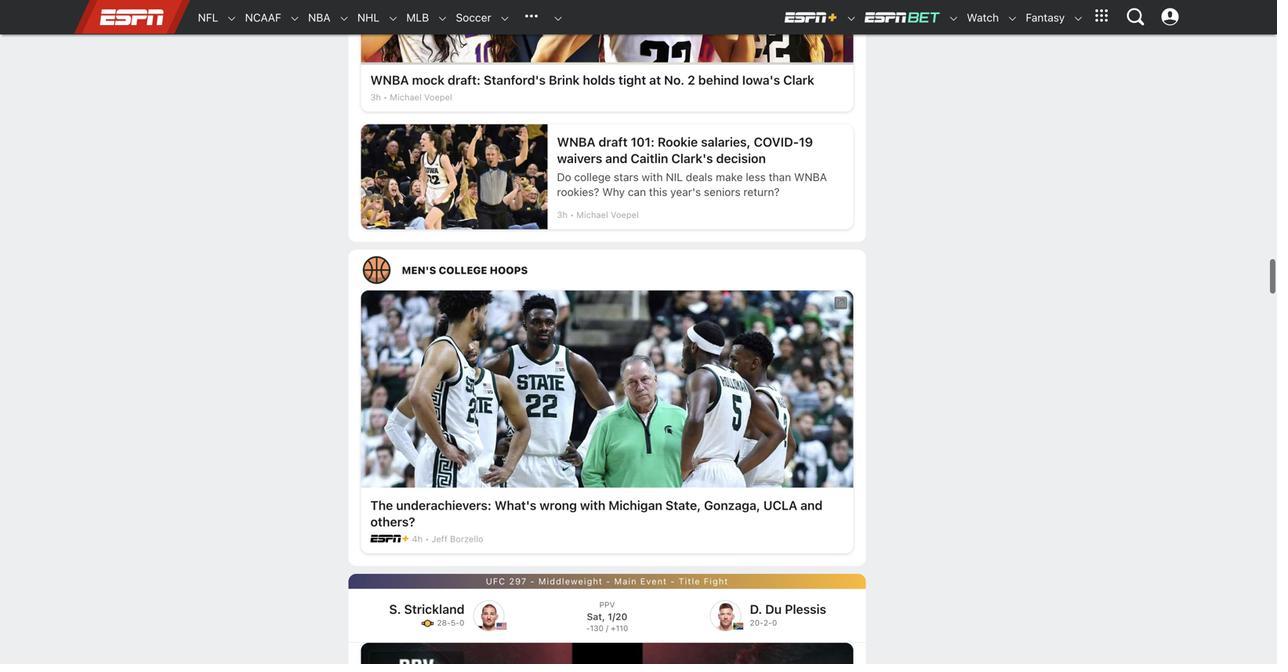 Task type: vqa. For each thing, say whether or not it's contained in the screenshot.
FACING
no



Task type: locate. For each thing, give the bounding box(es) containing it.
the
[[371, 498, 393, 513]]

wnba up waivers
[[557, 134, 596, 149]]

stars
[[614, 170, 639, 183]]

holds
[[583, 72, 616, 87]]

0 down du at the right bottom of page
[[772, 618, 777, 627]]

and
[[606, 151, 628, 166], [801, 498, 823, 513]]

d. du plessis 20-2-0
[[750, 602, 827, 627]]

michael voepel
[[390, 92, 452, 102], [577, 210, 639, 220]]

ufc 297 - middleweight - main event - title fight
[[486, 576, 729, 587]]

voepel down why
[[611, 210, 639, 220]]

wnba right the than
[[794, 170, 827, 183]]

0 horizontal spatial michael voepel
[[390, 92, 452, 102]]

1 horizontal spatial with
[[642, 170, 663, 183]]

ppv sat, 1/20 -130 / +110
[[586, 600, 628, 633]]

-
[[530, 576, 535, 587], [606, 576, 611, 587], [671, 576, 676, 587], [586, 624, 590, 633]]

with right wrong
[[580, 498, 606, 513]]

voepel down mock
[[424, 92, 452, 102]]

19
[[799, 134, 813, 149]]

d.
[[750, 602, 762, 617]]

0 horizontal spatial 0
[[460, 618, 465, 627]]

ncaaf
[[245, 11, 281, 24]]

0 right 28- at the bottom left of the page
[[460, 618, 465, 627]]

1 vertical spatial and
[[801, 498, 823, 513]]

/
[[606, 624, 609, 633]]

0 horizontal spatial voepel
[[424, 92, 452, 102]]

1 vertical spatial michael
[[577, 210, 608, 220]]

0 horizontal spatial michael
[[390, 92, 422, 102]]

1 vertical spatial michael voepel
[[577, 210, 639, 220]]

0 horizontal spatial with
[[580, 498, 606, 513]]

1 horizontal spatial wnba
[[557, 134, 596, 149]]

3h
[[371, 92, 381, 102], [557, 210, 568, 220]]

1 vertical spatial wnba
[[557, 134, 596, 149]]

0 horizontal spatial wnba
[[371, 72, 409, 87]]

strickland
[[404, 602, 465, 617]]

- down sat,
[[586, 624, 590, 633]]

nba link
[[300, 1, 331, 35]]

and down draft
[[606, 151, 628, 166]]

nfl link
[[190, 1, 218, 35]]

clark's
[[672, 151, 713, 166]]

title
[[679, 576, 701, 587]]

1 horizontal spatial and
[[801, 498, 823, 513]]

2 0 from the left
[[772, 618, 777, 627]]

behind
[[699, 72, 739, 87]]

0 vertical spatial and
[[606, 151, 628, 166]]

20-
[[750, 618, 764, 627]]

du
[[766, 602, 782, 617]]

- left 'main'
[[606, 576, 611, 587]]

- inside ppv sat, 1/20 -130 / +110
[[586, 624, 590, 633]]

with
[[642, 170, 663, 183], [580, 498, 606, 513]]

ncaaf link
[[237, 1, 281, 35]]

and right ucla
[[801, 498, 823, 513]]

s.
[[389, 602, 401, 617]]

0 horizontal spatial 3h
[[371, 92, 381, 102]]

gonzaga,
[[704, 498, 761, 513]]

0 horizontal spatial and
[[606, 151, 628, 166]]

michael voepel down why
[[577, 210, 639, 220]]

michigan
[[609, 498, 663, 513]]

rookie
[[658, 134, 698, 149]]

plessis
[[785, 602, 827, 617]]

what's
[[495, 498, 537, 513]]

1 vertical spatial voepel
[[611, 210, 639, 220]]

0 vertical spatial voepel
[[424, 92, 452, 102]]

fantasy
[[1026, 11, 1065, 24]]

1 vertical spatial 3h
[[557, 210, 568, 220]]

return?
[[744, 185, 780, 198]]

at
[[650, 72, 661, 87]]

waivers
[[557, 151, 602, 166]]

less
[[746, 170, 766, 183]]

s. strickland
[[389, 602, 465, 617]]

michael voepel down mock
[[390, 92, 452, 102]]

nhl
[[357, 11, 380, 24]]

1 vertical spatial with
[[580, 498, 606, 513]]

watch
[[967, 11, 999, 24]]

michael down mock
[[390, 92, 422, 102]]

sat,
[[587, 611, 605, 622]]

1 horizontal spatial voepel
[[611, 210, 639, 220]]

1 horizontal spatial 0
[[772, 618, 777, 627]]

with up this at the right
[[642, 170, 663, 183]]

voepel
[[424, 92, 452, 102], [611, 210, 639, 220]]

caitlin
[[631, 151, 669, 166]]

2 horizontal spatial wnba
[[794, 170, 827, 183]]

iowa's
[[742, 72, 780, 87]]

nil
[[666, 170, 683, 183]]

1 horizontal spatial 3h
[[557, 210, 568, 220]]

0 vertical spatial with
[[642, 170, 663, 183]]

michael
[[390, 92, 422, 102], [577, 210, 608, 220]]

tight
[[619, 72, 646, 87]]

with inside the wnba draft 101: rookie salaries, covid-19 waivers and caitlin clark's decision do college stars with nil deals make less than wnba rookies? why can this year's seniors return?
[[642, 170, 663, 183]]

decision
[[716, 151, 766, 166]]

+110
[[611, 624, 628, 633]]

michael down 'rookies?'
[[577, 210, 608, 220]]

0 vertical spatial michael voepel
[[390, 92, 452, 102]]

0
[[460, 618, 465, 627], [772, 618, 777, 627]]

borzello
[[450, 534, 484, 544]]

wnba left mock
[[371, 72, 409, 87]]

0 inside d. du plessis 20-2-0
[[772, 618, 777, 627]]

0 vertical spatial wnba
[[371, 72, 409, 87]]

1 horizontal spatial michael voepel
[[577, 210, 639, 220]]

clark
[[784, 72, 815, 87]]

wnba
[[371, 72, 409, 87], [557, 134, 596, 149], [794, 170, 827, 183]]

draft:
[[448, 72, 481, 87]]



Task type: describe. For each thing, give the bounding box(es) containing it.
middleweight
[[539, 576, 603, 587]]

than
[[769, 170, 791, 183]]

mock
[[412, 72, 445, 87]]

others?
[[371, 514, 415, 529]]

wnba draft 101: rookie salaries, covid-19 waivers and caitlin clark's decision do college stars with nil deals make less than wnba rookies? why can this year's seniors return?
[[557, 134, 827, 198]]

no.
[[664, 72, 685, 87]]

year's
[[671, 185, 701, 198]]

stanford's
[[484, 72, 546, 87]]

can
[[628, 185, 646, 198]]

deals
[[686, 170, 713, 183]]

draft
[[599, 134, 628, 149]]

2-
[[764, 618, 772, 627]]

wnba mock draft: stanford's brink holds tight at no. 2 behind iowa's clark
[[371, 72, 815, 87]]

1 horizontal spatial michael
[[577, 210, 608, 220]]

28-
[[437, 618, 451, 627]]

college
[[574, 170, 611, 183]]

this
[[649, 185, 668, 198]]

fight
[[704, 576, 729, 587]]

ufc
[[486, 576, 506, 587]]

main
[[614, 576, 637, 587]]

297
[[509, 576, 527, 587]]

why
[[603, 185, 625, 198]]

college
[[439, 264, 487, 276]]

wrong
[[540, 498, 577, 513]]

jeff borzello
[[432, 534, 484, 544]]

nba
[[308, 11, 331, 24]]

and inside the underachievers: what's wrong with michigan state, gonzaga, ucla and others?
[[801, 498, 823, 513]]

mlb link
[[399, 1, 429, 35]]

0 vertical spatial michael
[[390, 92, 422, 102]]

0 vertical spatial 3h
[[371, 92, 381, 102]]

soccer link
[[448, 1, 491, 35]]

underachievers:
[[396, 498, 492, 513]]

101:
[[631, 134, 655, 149]]

do
[[557, 170, 571, 183]]

4h
[[412, 534, 423, 544]]

watch link
[[959, 1, 999, 35]]

with inside the underachievers: what's wrong with michigan state, gonzaga, ucla and others?
[[580, 498, 606, 513]]

2
[[688, 72, 695, 87]]

fantasy link
[[1018, 1, 1065, 35]]

130
[[590, 624, 604, 633]]

1 0 from the left
[[460, 618, 465, 627]]

soccer
[[456, 11, 491, 24]]

ucla
[[764, 498, 798, 513]]

men's college hoops
[[402, 264, 528, 276]]

wnba for wnba draft 101: rookie salaries, covid-19 waivers and caitlin clark's decision do college stars with nil deals make less than wnba rookies? why can this year's seniors return?
[[557, 134, 596, 149]]

brink
[[549, 72, 580, 87]]

hoops
[[490, 264, 528, 276]]

seniors
[[704, 185, 741, 198]]

event
[[641, 576, 667, 587]]

ppv
[[600, 600, 615, 609]]

jeff
[[432, 534, 448, 544]]

the underachievers: what's wrong with michigan state, gonzaga, ucla and others?
[[371, 498, 823, 529]]

salaries,
[[701, 134, 751, 149]]

wnba for wnba mock draft: stanford's brink holds tight at no. 2 behind iowa's clark
[[371, 72, 409, 87]]

make
[[716, 170, 743, 183]]

- left "title"
[[671, 576, 676, 587]]

state,
[[666, 498, 701, 513]]

mlb
[[406, 11, 429, 24]]

nhl link
[[350, 1, 380, 35]]

2 vertical spatial wnba
[[794, 170, 827, 183]]

- right 297
[[530, 576, 535, 587]]

1/20
[[608, 611, 628, 622]]

nfl
[[198, 11, 218, 24]]

men's
[[402, 264, 436, 276]]

covid-
[[754, 134, 799, 149]]

and inside the wnba draft 101: rookie salaries, covid-19 waivers and caitlin clark's decision do college stars with nil deals make less than wnba rookies? why can this year's seniors return?
[[606, 151, 628, 166]]

5-
[[451, 618, 460, 627]]

rookies?
[[557, 185, 600, 198]]

28-5-0
[[437, 618, 465, 627]]



